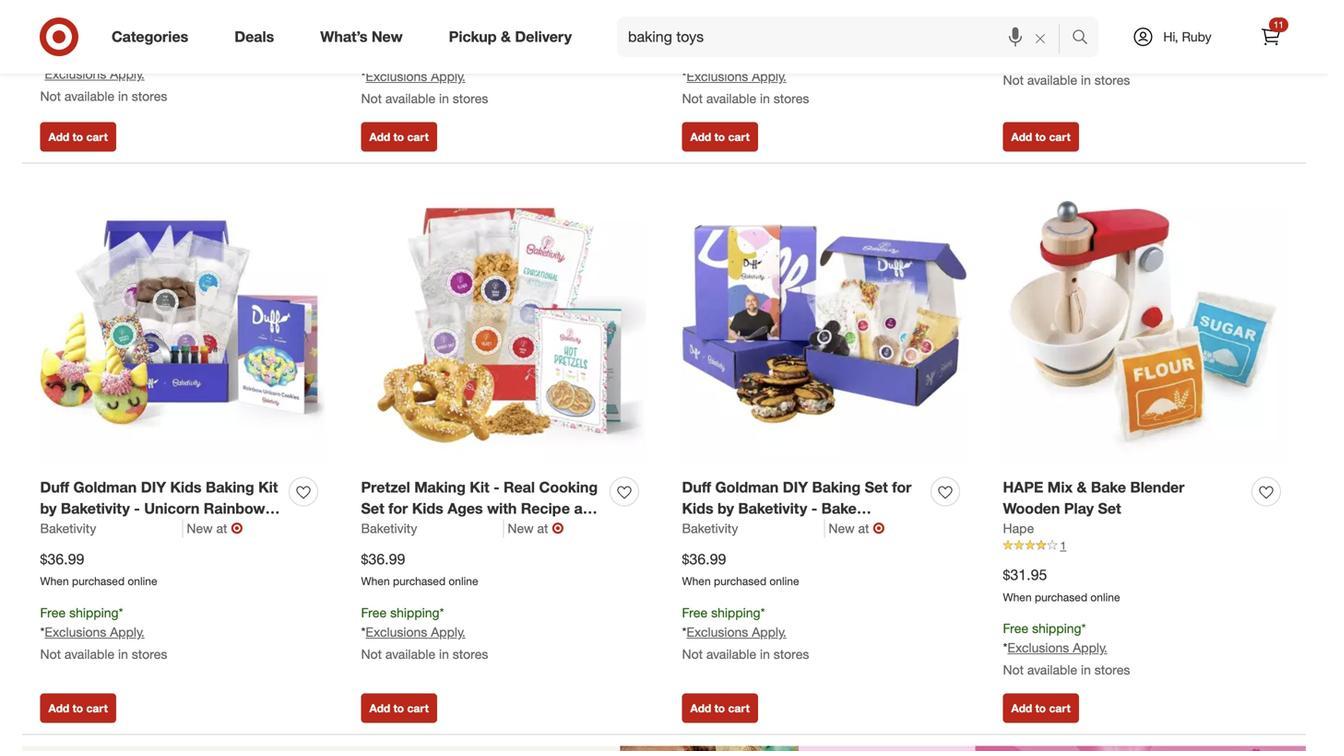 Task type: vqa. For each thing, say whether or not it's contained in the screenshot.
'canada' inside the La Canada Flintridge LINK
no



Task type: describe. For each thing, give the bounding box(es) containing it.
hape
[[1003, 521, 1034, 537]]

when purchased online for exclusions
[[682, 19, 799, 33]]

* inside * exclusions apply. not available in stores
[[361, 68, 366, 85]]

not inside free shipping * exclusions apply. not available in stores
[[40, 88, 61, 104]]

hape mix & bake blender wooden play set
[[1003, 479, 1185, 518]]

2 new at ¬ from the left
[[508, 520, 564, 538]]

at for 3rd baketivity link from the right
[[216, 521, 227, 537]]

0 vertical spatial &
[[501, 28, 511, 46]]

free inside free shipping * exclusions apply. not available in stores
[[40, 47, 66, 63]]

online inside $31.95 when purchased online
[[1091, 591, 1121, 605]]

not inside * exclusions apply. not available in stores
[[361, 91, 382, 107]]

3 new at ¬ from the left
[[829, 520, 885, 538]]

hape mix & bake blender wooden play set link
[[1003, 478, 1245, 520]]

apply. inside free shipping * exclusions apply. not available in stores
[[110, 66, 145, 82]]

& inside "hape mix & bake blender wooden play set"
[[1077, 479, 1087, 497]]

$31.95
[[1003, 566, 1048, 584]]

1 ¬ from the left
[[231, 520, 243, 538]]

2 baketivity link from the left
[[361, 520, 504, 538]]

pickup & delivery
[[449, 28, 572, 46]]

hi, ruby
[[1164, 29, 1212, 45]]

$36.99 for 2nd baketivity link from the right
[[361, 551, 405, 569]]

$36.99 when purchased online for 2nd baketivity link from the right
[[361, 551, 478, 589]]

when inside $31.95 when purchased online
[[1003, 591, 1032, 605]]

* inside free shipping * exclusions apply. not available in stores
[[40, 66, 45, 82]]

ruby
[[1182, 29, 1212, 45]]

stores inside * exclusions apply. not available in stores
[[453, 91, 488, 107]]

3 ¬ from the left
[[873, 520, 885, 538]]

11 link
[[1251, 17, 1292, 57]]

available inside free shipping * exclusions apply. not available in stores
[[65, 88, 115, 104]]

search button
[[1064, 17, 1108, 61]]

$36.99 when purchased online for 3rd baketivity link from the right
[[40, 551, 157, 589]]

advertisement region
[[22, 747, 1306, 752]]

wooden
[[1003, 500, 1060, 518]]

mix
[[1048, 479, 1073, 497]]

stores inside free shipping * exclusions apply. not available in stores
[[132, 88, 167, 104]]

hi,
[[1164, 29, 1179, 45]]

exclusions inside free shipping * exclusions apply. not available in stores
[[45, 66, 106, 82]]

3 baketivity from the left
[[682, 521, 738, 537]]

blender
[[1131, 479, 1185, 497]]

2 baketivity from the left
[[361, 521, 417, 537]]

$31.95 when purchased online
[[1003, 566, 1121, 605]]

hape link
[[1003, 520, 1034, 538]]

free shipping * exclusions apply. not available in stores
[[40, 47, 167, 104]]



Task type: locate. For each thing, give the bounding box(es) containing it.
0 horizontal spatial ¬
[[231, 520, 243, 538]]

2 $36.99 from the left
[[361, 551, 405, 569]]

0 horizontal spatial new at ¬
[[187, 520, 243, 538]]

set
[[1098, 500, 1122, 518]]

1 horizontal spatial baketivity
[[361, 521, 417, 537]]

3 baketivity link from the left
[[682, 520, 825, 538]]

exclusions apply. link
[[1008, 50, 1108, 66], [45, 66, 145, 82], [366, 68, 466, 85], [687, 68, 787, 85], [45, 624, 145, 641], [366, 624, 466, 641], [687, 624, 787, 641], [1008, 640, 1108, 656]]

$36.99 for 3rd baketivity link from the right
[[40, 551, 84, 569]]

2 $36.99 when purchased online from the left
[[361, 551, 478, 589]]

free shipping * * exclusions apply. not available in stores
[[1003, 31, 1131, 88], [682, 49, 809, 107], [40, 605, 167, 663], [361, 605, 488, 663], [682, 605, 809, 663], [1003, 621, 1131, 679]]

1 vertical spatial &
[[1077, 479, 1087, 497]]

purchased
[[72, 16, 125, 30], [393, 19, 446, 33], [714, 19, 767, 33], [72, 575, 125, 589], [393, 575, 446, 589], [714, 575, 767, 589], [1035, 591, 1088, 605]]

2 horizontal spatial baketivity link
[[682, 520, 825, 538]]

1
[[1061, 539, 1067, 553]]

1 link
[[1003, 538, 1288, 554]]

available
[[1028, 72, 1078, 88], [65, 88, 115, 104], [386, 91, 436, 107], [707, 91, 757, 107], [65, 647, 115, 663], [386, 647, 436, 663], [707, 647, 757, 663], [1028, 662, 1078, 679]]

0 horizontal spatial baketivity link
[[40, 520, 183, 538]]

categories link
[[96, 17, 211, 57]]

1 horizontal spatial ¬
[[552, 520, 564, 538]]

0 horizontal spatial $36.99
[[40, 551, 84, 569]]

exclusions inside * exclusions apply. not available in stores
[[366, 68, 427, 85]]

when purchased online
[[40, 16, 157, 30], [361, 19, 478, 33], [682, 19, 799, 33]]

0 horizontal spatial $36.99 when purchased online
[[40, 551, 157, 589]]

to
[[73, 130, 83, 144], [394, 130, 404, 144], [715, 130, 725, 144], [1036, 130, 1046, 144], [73, 702, 83, 716], [394, 702, 404, 716], [715, 702, 725, 716], [1036, 702, 1046, 716]]

2 horizontal spatial baketivity
[[682, 521, 738, 537]]

2 horizontal spatial at
[[858, 521, 869, 537]]

1 horizontal spatial $36.99 when purchased online
[[361, 551, 478, 589]]

apply.
[[1073, 50, 1108, 66], [110, 66, 145, 82], [431, 68, 466, 85], [752, 68, 787, 85], [110, 624, 145, 641], [431, 624, 466, 641], [752, 624, 787, 641], [1073, 640, 1108, 656]]

$36.99 for 3rd baketivity link from the left
[[682, 551, 726, 569]]

when purchased online for apply.
[[40, 16, 157, 30]]

baketivity link
[[40, 520, 183, 538], [361, 520, 504, 538], [682, 520, 825, 538]]

pretzel making kit - real cooking set for kids ages with recipe and ingredients - kids baking set for girls & boys - great gift for family bonding image
[[361, 182, 646, 467], [361, 182, 646, 467]]

1 horizontal spatial at
[[537, 521, 548, 537]]

shipping
[[1033, 31, 1082, 47], [69, 47, 119, 63], [711, 49, 761, 65], [69, 605, 119, 621], [390, 605, 440, 621], [711, 605, 761, 621], [1033, 621, 1082, 637]]

2 horizontal spatial $36.99 when purchased online
[[682, 551, 799, 589]]

1 horizontal spatial new at ¬
[[508, 520, 564, 538]]

&
[[501, 28, 511, 46], [1077, 479, 1087, 497]]

2 at from the left
[[537, 521, 548, 537]]

1 horizontal spatial &
[[1077, 479, 1087, 497]]

hape mix & bake blender wooden play set image
[[1003, 182, 1288, 467], [1003, 182, 1288, 467]]

deals
[[235, 28, 274, 46]]

duff goldman diy kids baking kit by baketivity - unicorn rainbow cookies with premeasured ingredients | best family fun activity cookie making kit image
[[40, 182, 325, 467], [40, 182, 325, 467]]

3 at from the left
[[858, 521, 869, 537]]

available inside * exclusions apply. not available in stores
[[386, 91, 436, 107]]

in inside * exclusions apply. not available in stores
[[439, 91, 449, 107]]

1 $36.99 when purchased online from the left
[[40, 551, 157, 589]]

1 $36.99 from the left
[[40, 551, 84, 569]]

& up the play
[[1077, 479, 1087, 497]]

not
[[1003, 72, 1024, 88], [40, 88, 61, 104], [361, 91, 382, 107], [682, 91, 703, 107], [40, 647, 61, 663], [361, 647, 382, 663], [682, 647, 703, 663], [1003, 662, 1024, 679]]

11
[[1274, 19, 1284, 30]]

2 horizontal spatial when purchased online
[[682, 19, 799, 33]]

2 ¬ from the left
[[552, 520, 564, 538]]

exclusions
[[1008, 50, 1070, 66], [45, 66, 106, 82], [366, 68, 427, 85], [687, 68, 749, 85], [45, 624, 106, 641], [366, 624, 427, 641], [687, 624, 749, 641], [1008, 640, 1070, 656]]

new
[[372, 28, 403, 46], [187, 521, 213, 537], [508, 521, 534, 537], [829, 521, 855, 537]]

what's new link
[[305, 17, 426, 57]]

stores
[[1095, 72, 1131, 88], [132, 88, 167, 104], [453, 91, 488, 107], [774, 91, 809, 107], [132, 647, 167, 663], [453, 647, 488, 663], [774, 647, 809, 663], [1095, 662, 1131, 679]]

$36.99
[[40, 551, 84, 569], [361, 551, 405, 569], [682, 551, 726, 569]]

1 at from the left
[[216, 521, 227, 537]]

add
[[48, 130, 69, 144], [369, 130, 391, 144], [691, 130, 712, 144], [1012, 130, 1033, 144], [48, 702, 69, 716], [369, 702, 391, 716], [691, 702, 712, 716], [1012, 702, 1033, 716]]

shipping inside free shipping * exclusions apply. not available in stores
[[69, 47, 119, 63]]

what's new
[[320, 28, 403, 46]]

purchased inside $31.95 when purchased online
[[1035, 591, 1088, 605]]

add to cart
[[48, 130, 108, 144], [369, 130, 429, 144], [691, 130, 750, 144], [1012, 130, 1071, 144], [48, 702, 108, 716], [369, 702, 429, 716], [691, 702, 750, 716], [1012, 702, 1071, 716]]

what's
[[320, 28, 368, 46]]

$36.99 when purchased online
[[40, 551, 157, 589], [361, 551, 478, 589], [682, 551, 799, 589]]

free
[[1003, 31, 1029, 47], [40, 47, 66, 63], [682, 49, 708, 65], [40, 605, 66, 621], [361, 605, 387, 621], [682, 605, 708, 621], [1003, 621, 1029, 637]]

bake
[[1091, 479, 1127, 497]]

in
[[1081, 72, 1091, 88], [118, 88, 128, 104], [439, 91, 449, 107], [760, 91, 770, 107], [118, 647, 128, 663], [439, 647, 449, 663], [760, 647, 770, 663], [1081, 662, 1091, 679]]

baketivity
[[40, 521, 96, 537], [361, 521, 417, 537], [682, 521, 738, 537]]

1 horizontal spatial when purchased online
[[361, 19, 478, 33]]

1 baketivity from the left
[[40, 521, 96, 537]]

at
[[216, 521, 227, 537], [537, 521, 548, 537], [858, 521, 869, 537]]

2 horizontal spatial new at ¬
[[829, 520, 885, 538]]

cart
[[86, 130, 108, 144], [407, 130, 429, 144], [728, 130, 750, 144], [1049, 130, 1071, 144], [86, 702, 108, 716], [407, 702, 429, 716], [728, 702, 750, 716], [1049, 702, 1071, 716]]

apply. inside * exclusions apply. not available in stores
[[431, 68, 466, 85]]

& right pickup
[[501, 28, 511, 46]]

when
[[40, 16, 69, 30], [361, 19, 390, 33], [682, 19, 711, 33], [40, 575, 69, 589], [361, 575, 390, 589], [682, 575, 711, 589], [1003, 591, 1032, 605]]

search
[[1064, 30, 1108, 48]]

when purchased online for available
[[361, 19, 478, 33]]

at for 3rd baketivity link from the left
[[858, 521, 869, 537]]

1 baketivity link from the left
[[40, 520, 183, 538]]

in inside free shipping * exclusions apply. not available in stores
[[118, 88, 128, 104]]

deals link
[[219, 17, 297, 57]]

1 horizontal spatial $36.99
[[361, 551, 405, 569]]

3 $36.99 from the left
[[682, 551, 726, 569]]

online
[[128, 16, 157, 30], [449, 19, 478, 33], [770, 19, 799, 33], [128, 575, 157, 589], [449, 575, 478, 589], [770, 575, 799, 589], [1091, 591, 1121, 605]]

$36.99 when purchased online for 3rd baketivity link from the left
[[682, 551, 799, 589]]

0 horizontal spatial baketivity
[[40, 521, 96, 537]]

¬
[[231, 520, 243, 538], [552, 520, 564, 538], [873, 520, 885, 538]]

2 horizontal spatial $36.99
[[682, 551, 726, 569]]

1 horizontal spatial baketivity link
[[361, 520, 504, 538]]

2 horizontal spatial ¬
[[873, 520, 885, 538]]

*
[[1082, 31, 1086, 47], [761, 49, 765, 65], [1003, 50, 1008, 66], [40, 66, 45, 82], [361, 68, 366, 85], [682, 68, 687, 85], [119, 605, 123, 621], [440, 605, 444, 621], [761, 605, 765, 621], [1082, 621, 1086, 637], [40, 624, 45, 641], [361, 624, 366, 641], [682, 624, 687, 641], [1003, 640, 1008, 656]]

hape
[[1003, 479, 1044, 497]]

categories
[[112, 28, 188, 46]]

1 new at ¬ from the left
[[187, 520, 243, 538]]

0 horizontal spatial at
[[216, 521, 227, 537]]

duff goldman diy baking set for kids by baketivity - bake delicious s'mores sandwich cookies with premeasured ingredients best family fun activity image
[[682, 182, 967, 467], [682, 182, 967, 467]]

pickup
[[449, 28, 497, 46]]

pickup & delivery link
[[433, 17, 595, 57]]

add to cart button
[[40, 122, 116, 152], [361, 122, 437, 152], [682, 122, 758, 152], [1003, 122, 1079, 152], [40, 694, 116, 724], [361, 694, 437, 724], [682, 694, 758, 724], [1003, 694, 1079, 724]]

play
[[1064, 500, 1094, 518]]

3 $36.99 when purchased online from the left
[[682, 551, 799, 589]]

delivery
[[515, 28, 572, 46]]

0 horizontal spatial when purchased online
[[40, 16, 157, 30]]

new at ¬
[[187, 520, 243, 538], [508, 520, 564, 538], [829, 520, 885, 538]]

What can we help you find? suggestions appear below search field
[[617, 17, 1077, 57]]

* exclusions apply. not available in stores
[[361, 68, 488, 107]]

0 horizontal spatial &
[[501, 28, 511, 46]]

at for 2nd baketivity link from the right
[[537, 521, 548, 537]]



